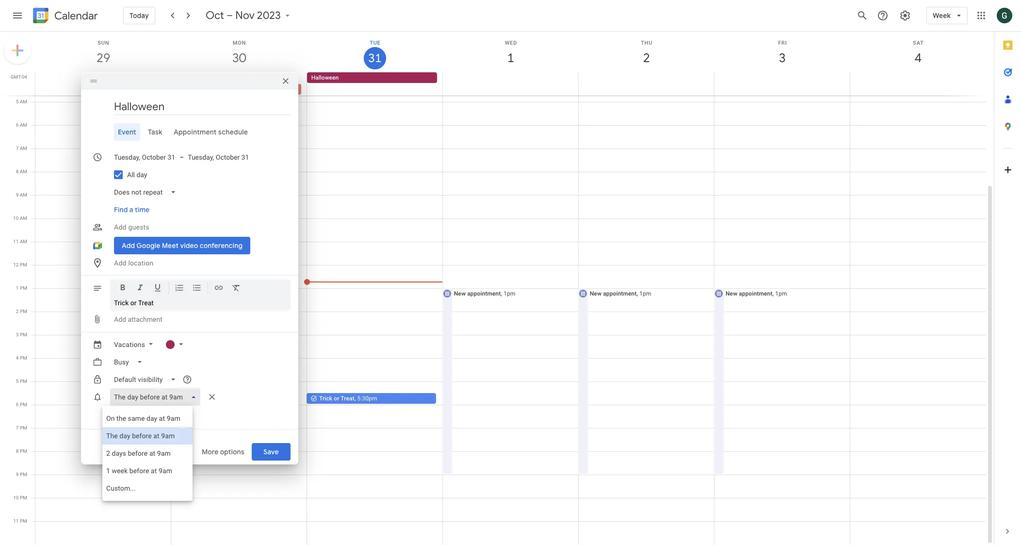 Task type: vqa. For each thing, say whether or not it's contained in the screenshot.
19
no



Task type: describe. For each thing, give the bounding box(es) containing it.
Description text field
[[114, 299, 287, 307]]

3 new appointment , 1pm from the left
[[726, 290, 788, 297]]

add notification button
[[110, 404, 166, 427]]

task
[[148, 128, 162, 136]]

italic image
[[135, 283, 145, 294]]

1 cell from the left
[[35, 72, 171, 96]]

nov
[[235, 9, 255, 22]]

or for trick or treat , 5:30pm
[[334, 395, 340, 402]]

or for trick or treat
[[131, 299, 137, 307]]

4 pm
[[16, 355, 27, 361]]

1 horizontal spatial –
[[227, 9, 233, 22]]

sat 4
[[914, 40, 925, 66]]

4 inside sat 4
[[915, 50, 922, 66]]

1 vertical spatial 2
[[16, 309, 19, 314]]

oct – nov 2023
[[206, 9, 281, 22]]

am for 7 am
[[20, 146, 27, 151]]

appointment schedule button
[[170, 123, 252, 141]]

31 link
[[364, 47, 386, 69]]

notification
[[128, 412, 162, 419]]

10 for 10 am
[[13, 216, 19, 221]]

1 pm
[[16, 285, 27, 291]]

insert link image
[[214, 283, 224, 294]]

numbered list image
[[175, 283, 184, 294]]

oct – nov 2023 button
[[202, 9, 296, 22]]

1 appointment from the left
[[196, 290, 229, 297]]

7 am
[[16, 146, 27, 151]]

3 option from the top
[[102, 445, 193, 462]]

2 new from the left
[[454, 290, 466, 297]]

gmt-04
[[11, 74, 27, 80]]

8 for 8 am
[[16, 169, 19, 174]]

pm for 11 pm
[[20, 519, 27, 524]]

29
[[96, 50, 110, 66]]

week
[[934, 11, 952, 20]]

10 for 10 pm
[[13, 495, 19, 501]]

1 link
[[500, 47, 522, 69]]

guests
[[128, 223, 149, 231]]

1 1pm from the left
[[232, 290, 244, 297]]

add attachment
[[114, 316, 163, 323]]

mon
[[233, 40, 246, 46]]

bold image
[[118, 283, 128, 294]]

4 new from the left
[[726, 290, 738, 297]]

fri 3
[[779, 40, 788, 66]]

add location
[[114, 259, 154, 267]]

gmt-
[[11, 74, 22, 80]]

halloween
[[312, 74, 339, 81]]

3 pm
[[16, 332, 27, 337]]

vacations
[[114, 341, 145, 349]]

notification list box
[[102, 406, 193, 501]]

add for add location
[[114, 259, 127, 267]]

trick or treat , 5:30pm
[[319, 395, 378, 402]]

4 1pm from the left
[[776, 290, 788, 297]]

pm for 8 pm
[[20, 449, 27, 454]]

2 new appointment , 1pm from the left
[[590, 290, 652, 297]]

all day
[[127, 171, 147, 179]]

treat for trick or treat , 5:30pm
[[341, 395, 355, 402]]

event button
[[114, 123, 140, 141]]

pm for 1 pm
[[20, 285, 27, 291]]

30 link
[[228, 47, 251, 69]]

attachment
[[128, 316, 163, 323]]

time
[[135, 205, 150, 214]]

4 appointment from the left
[[740, 290, 773, 297]]

add notification
[[114, 412, 162, 419]]

halloween button
[[307, 72, 437, 83]]

11 for 11 am
[[13, 239, 19, 244]]

4 cell from the left
[[715, 72, 851, 96]]

9 for 9 pm
[[16, 472, 19, 477]]

task button
[[144, 123, 166, 141]]

schedule
[[219, 128, 248, 136]]

am for 11 am
[[20, 239, 27, 244]]

1 vertical spatial 3
[[16, 332, 19, 337]]

thu
[[642, 40, 653, 46]]

7 for 7 am
[[16, 146, 19, 151]]

1 horizontal spatial tab list
[[995, 32, 1022, 518]]

add attachment button
[[110, 311, 166, 328]]

2023
[[257, 9, 281, 22]]

mon 30
[[232, 40, 246, 66]]

8 pm
[[16, 449, 27, 454]]

6 for 6 am
[[16, 122, 19, 128]]

12 pm
[[13, 262, 27, 268]]

5:30pm
[[358, 395, 378, 402]]

30
[[232, 50, 246, 66]]

find
[[114, 205, 128, 214]]

10 am
[[13, 216, 27, 221]]

location
[[128, 259, 154, 267]]

2 link
[[636, 47, 658, 69]]

6 pm
[[16, 402, 27, 407]]

5 for 5 am
[[16, 99, 19, 104]]

event
[[118, 128, 136, 136]]

0 horizontal spatial 4
[[16, 355, 19, 361]]

main drawer image
[[12, 10, 23, 21]]

5 for 5 pm
[[16, 379, 19, 384]]

11 am
[[13, 239, 27, 244]]

calendar element
[[31, 6, 98, 27]]

trick or treat
[[114, 299, 154, 307]]

2 inside thu 2
[[643, 50, 650, 66]]

2 1pm from the left
[[504, 290, 516, 297]]

7 pm
[[16, 425, 27, 431]]

pm for 6 pm
[[20, 402, 27, 407]]

10 pm
[[13, 495, 27, 501]]

calendar heading
[[52, 9, 98, 23]]

bulleted list image
[[192, 283, 202, 294]]

day
[[137, 171, 147, 179]]

tab list containing event
[[89, 123, 291, 141]]

5 option from the top
[[102, 480, 193, 497]]

add guests
[[114, 223, 149, 231]]



Task type: locate. For each thing, give the bounding box(es) containing it.
1 inside wed 1
[[507, 50, 514, 66]]

am for 5 am
[[20, 99, 27, 104]]

2 9 from the top
[[16, 472, 19, 477]]

0 vertical spatial or
[[131, 299, 137, 307]]

11 down 10 pm
[[13, 519, 19, 524]]

pm down 8 pm
[[20, 472, 27, 477]]

3
[[779, 50, 786, 66], [16, 332, 19, 337]]

1 horizontal spatial 2
[[643, 50, 650, 66]]

7 am from the top
[[20, 239, 27, 244]]

8 pm from the top
[[20, 425, 27, 431]]

6 down '5 am' on the top of the page
[[16, 122, 19, 128]]

1 option from the top
[[102, 410, 193, 427]]

4 up 5 pm
[[16, 355, 19, 361]]

1 new from the left
[[183, 290, 194, 297]]

1 vertical spatial 6
[[16, 402, 19, 407]]

calendar
[[54, 9, 98, 23]]

–
[[227, 9, 233, 22], [180, 153, 184, 161]]

treat left 5:30pm
[[341, 395, 355, 402]]

1 7 from the top
[[16, 146, 19, 151]]

trick left 5:30pm
[[319, 395, 333, 402]]

0 vertical spatial 2
[[643, 50, 650, 66]]

4
[[915, 50, 922, 66], [16, 355, 19, 361]]

11 pm
[[13, 519, 27, 524]]

5 down 4 pm
[[16, 379, 19, 384]]

tue 31
[[368, 40, 381, 66]]

1 vertical spatial 11
[[13, 519, 19, 524]]

trick
[[114, 299, 129, 307], [319, 395, 333, 402]]

1 vertical spatial treat
[[341, 395, 355, 402]]

1 add from the top
[[114, 223, 127, 231]]

8 for 8 pm
[[16, 449, 19, 454]]

sun 29
[[96, 40, 110, 66]]

am down 8 am
[[20, 192, 27, 198]]

tab list
[[995, 32, 1022, 518], [89, 123, 291, 141]]

6
[[16, 122, 19, 128], [16, 402, 19, 407]]

0 horizontal spatial 1
[[16, 285, 19, 291]]

Start date text field
[[114, 151, 176, 163]]

formatting options toolbar
[[110, 280, 291, 300]]

6 up 7 pm on the bottom left of the page
[[16, 402, 19, 407]]

0 horizontal spatial tab list
[[89, 123, 291, 141]]

4 link
[[908, 47, 930, 69]]

29 link
[[92, 47, 115, 69]]

1 vertical spatial 4
[[16, 355, 19, 361]]

2 8 from the top
[[16, 449, 19, 454]]

pm up 7 pm on the bottom left of the page
[[20, 402, 27, 407]]

9 up 10 pm
[[16, 472, 19, 477]]

5
[[16, 99, 19, 104], [16, 379, 19, 384]]

12
[[13, 262, 19, 268]]

0 vertical spatial 10
[[13, 216, 19, 221]]

2 pm
[[16, 309, 27, 314]]

31
[[368, 50, 381, 66]]

8 down 7 am
[[16, 169, 19, 174]]

pm down 4 pm
[[20, 379, 27, 384]]

6 am from the top
[[20, 216, 27, 221]]

3 link
[[772, 47, 794, 69]]

5 pm from the top
[[20, 355, 27, 361]]

1 11 from the top
[[13, 239, 19, 244]]

7 down 6 am
[[16, 146, 19, 151]]

new
[[183, 290, 194, 297], [454, 290, 466, 297], [590, 290, 602, 297], [726, 290, 738, 297]]

3 add from the top
[[114, 316, 126, 323]]

3 am from the top
[[20, 146, 27, 151]]

6 pm from the top
[[20, 379, 27, 384]]

1 8 from the top
[[16, 169, 19, 174]]

1 vertical spatial or
[[334, 395, 340, 402]]

am for 6 am
[[20, 122, 27, 128]]

0 vertical spatial trick
[[114, 299, 129, 307]]

1 vertical spatial trick
[[319, 395, 333, 402]]

12 pm from the top
[[20, 519, 27, 524]]

appointment
[[196, 290, 229, 297], [468, 290, 501, 297], [604, 290, 637, 297], [740, 290, 773, 297]]

or down italic image
[[131, 299, 137, 307]]

11 pm from the top
[[20, 495, 27, 501]]

appointment up add title text box
[[176, 86, 209, 93]]

1 vertical spatial 7
[[16, 425, 19, 431]]

1 vertical spatial 5
[[16, 379, 19, 384]]

cell down 1 link on the top
[[443, 72, 579, 96]]

7
[[16, 146, 19, 151], [16, 425, 19, 431]]

pm down 10 pm
[[20, 519, 27, 524]]

am up 12 pm at the top left of the page
[[20, 239, 27, 244]]

2 5 from the top
[[16, 379, 19, 384]]

1 vertical spatial 8
[[16, 449, 19, 454]]

a
[[130, 205, 133, 214]]

0 vertical spatial 11
[[13, 239, 19, 244]]

2 horizontal spatial new appointment , 1pm
[[726, 290, 788, 297]]

wed
[[505, 40, 518, 46]]

5 up 6 am
[[16, 99, 19, 104]]

2 down thu
[[643, 50, 650, 66]]

1 6 from the top
[[16, 122, 19, 128]]

2 am from the top
[[20, 122, 27, 128]]

am for 8 am
[[20, 169, 27, 174]]

0 horizontal spatial –
[[180, 153, 184, 161]]

find a time button
[[110, 201, 154, 218]]

oct
[[206, 9, 224, 22]]

option
[[102, 410, 193, 427], [102, 427, 193, 445], [102, 445, 193, 462], [102, 462, 193, 480], [102, 480, 193, 497]]

3 new from the left
[[590, 290, 602, 297]]

0 horizontal spatial or
[[131, 299, 137, 307]]

End date text field
[[188, 151, 250, 163]]

9
[[16, 192, 19, 198], [16, 472, 19, 477]]

9 for 9 am
[[16, 192, 19, 198]]

3 1pm from the left
[[640, 290, 652, 297]]

11 for 11 pm
[[13, 519, 19, 524]]

2 6 from the top
[[16, 402, 19, 407]]

7 for 7 pm
[[16, 425, 19, 431]]

pm for 3 pm
[[20, 332, 27, 337]]

1 new appointment , 1pm from the left
[[454, 290, 516, 297]]

appointment schedule
[[174, 128, 248, 136]]

fri
[[779, 40, 788, 46]]

8
[[16, 169, 19, 174], [16, 449, 19, 454]]

2 10 from the top
[[13, 495, 19, 501]]

cell down the 29 link
[[35, 72, 171, 96]]

6 am
[[16, 122, 27, 128]]

find a time
[[114, 205, 150, 214]]

all
[[127, 171, 135, 179]]

trick for trick or treat , 5:30pm
[[319, 395, 333, 402]]

today button
[[123, 4, 155, 27]]

new appointment 1pm
[[183, 290, 244, 297]]

Add title text field
[[114, 100, 291, 114]]

0 vertical spatial 7
[[16, 146, 19, 151]]

2 7 from the top
[[16, 425, 19, 431]]

4 am from the top
[[20, 169, 27, 174]]

2
[[643, 50, 650, 66], [16, 309, 19, 314]]

6 for 6 pm
[[16, 402, 19, 407]]

sat
[[914, 40, 925, 46]]

10
[[13, 216, 19, 221], [13, 495, 19, 501]]

1 horizontal spatial or
[[334, 395, 340, 402]]

5 am
[[16, 99, 27, 104]]

1 horizontal spatial 1
[[507, 50, 514, 66]]

5 pm
[[16, 379, 27, 384]]

1 horizontal spatial trick
[[319, 395, 333, 402]]

to element
[[180, 153, 184, 161]]

today
[[130, 11, 149, 20]]

11 up 12
[[13, 239, 19, 244]]

appointment for appointment schedule
[[174, 128, 217, 136]]

am for 10 am
[[20, 216, 27, 221]]

3 pm from the top
[[20, 309, 27, 314]]

0 horizontal spatial treat
[[138, 299, 154, 307]]

row
[[31, 72, 995, 96]]

pm for 5 pm
[[20, 379, 27, 384]]

add left 'notification'
[[114, 412, 126, 419]]

add
[[114, 223, 127, 231], [114, 259, 127, 267], [114, 316, 126, 323], [114, 412, 126, 419]]

wed 1
[[505, 40, 518, 66]]

appointment for appointment
[[176, 86, 209, 93]]

remove formatting image
[[232, 283, 241, 294]]

None field
[[110, 184, 184, 201], [110, 353, 150, 371], [110, 371, 184, 388], [110, 388, 204, 406], [110, 184, 184, 201], [110, 353, 150, 371], [110, 371, 184, 388], [110, 388, 204, 406]]

am for 9 am
[[20, 192, 27, 198]]

1 horizontal spatial 3
[[779, 50, 786, 66]]

pm right 12
[[20, 262, 27, 268]]

appointment
[[176, 86, 209, 93], [174, 128, 217, 136]]

0 vertical spatial 4
[[915, 50, 922, 66]]

1 horizontal spatial treat
[[341, 395, 355, 402]]

new appointment , 1pm
[[454, 290, 516, 297], [590, 290, 652, 297], [726, 290, 788, 297]]

cell down 3 link
[[715, 72, 851, 96]]

2 appointment from the left
[[468, 290, 501, 297]]

1 vertical spatial 9
[[16, 472, 19, 477]]

1 vertical spatial –
[[180, 153, 184, 161]]

9 up 10 am
[[16, 192, 19, 198]]

tue
[[370, 40, 381, 46]]

cell down the 4 link
[[851, 72, 987, 96]]

cell down 2 'link'
[[579, 72, 715, 96]]

pm up 3 pm
[[20, 309, 27, 314]]

0 vertical spatial 5
[[16, 99, 19, 104]]

1 down 12
[[16, 285, 19, 291]]

0 vertical spatial 3
[[779, 50, 786, 66]]

underline image
[[153, 283, 163, 294]]

0 vertical spatial treat
[[138, 299, 154, 307]]

am down '5 am' on the top of the page
[[20, 122, 27, 128]]

4 down the sat on the right top of the page
[[915, 50, 922, 66]]

8 down 7 pm on the bottom left of the page
[[16, 449, 19, 454]]

0 vertical spatial appointment
[[176, 86, 209, 93]]

0 vertical spatial 1
[[507, 50, 514, 66]]

add down trick or treat on the left bottom of page
[[114, 316, 126, 323]]

settings menu image
[[900, 10, 912, 21]]

8 am
[[16, 169, 27, 174]]

9 pm from the top
[[20, 449, 27, 454]]

1 am from the top
[[20, 99, 27, 104]]

pm up 5 pm
[[20, 355, 27, 361]]

trick for trick or treat
[[114, 299, 129, 307]]

thu 2
[[642, 40, 653, 66]]

1 9 from the top
[[16, 192, 19, 198]]

pm for 7 pm
[[20, 425, 27, 431]]

1 horizontal spatial 4
[[915, 50, 922, 66]]

3 up 4 pm
[[16, 332, 19, 337]]

pm
[[20, 262, 27, 268], [20, 285, 27, 291], [20, 309, 27, 314], [20, 332, 27, 337], [20, 355, 27, 361], [20, 379, 27, 384], [20, 402, 27, 407], [20, 425, 27, 431], [20, 449, 27, 454], [20, 472, 27, 477], [20, 495, 27, 501], [20, 519, 27, 524]]

0 vertical spatial 9
[[16, 192, 19, 198]]

10 pm from the top
[[20, 472, 27, 477]]

pm down 7 pm on the bottom left of the page
[[20, 449, 27, 454]]

1 vertical spatial 1
[[16, 285, 19, 291]]

1 10 from the top
[[13, 216, 19, 221]]

4 pm from the top
[[20, 332, 27, 337]]

9 am
[[16, 192, 27, 198]]

trick down bold image
[[114, 299, 129, 307]]

1pm
[[232, 290, 244, 297], [504, 290, 516, 297], [640, 290, 652, 297], [776, 290, 788, 297]]

0 vertical spatial 8
[[16, 169, 19, 174]]

– right start date "text field"
[[180, 153, 184, 161]]

grid
[[0, 32, 995, 545]]

appointment inside row
[[176, 86, 209, 93]]

add down find
[[114, 223, 127, 231]]

7 up 8 pm
[[16, 425, 19, 431]]

treat for trick or treat
[[138, 299, 154, 307]]

cell
[[35, 72, 171, 96], [443, 72, 579, 96], [579, 72, 715, 96], [715, 72, 851, 96], [851, 72, 987, 96]]

1 vertical spatial 10
[[13, 495, 19, 501]]

4 option from the top
[[102, 462, 193, 480]]

pm for 12 pm
[[20, 262, 27, 268]]

7 pm from the top
[[20, 402, 27, 407]]

row containing halloween
[[31, 72, 995, 96]]

pm down 9 pm
[[20, 495, 27, 501]]

appointment down add title text box
[[174, 128, 217, 136]]

10 up 11 am
[[13, 216, 19, 221]]

sun
[[98, 40, 109, 46]]

am up 6 am
[[20, 99, 27, 104]]

0 vertical spatial 6
[[16, 122, 19, 128]]

2 pm from the top
[[20, 285, 27, 291]]

3 inside 'fri 3'
[[779, 50, 786, 66]]

add for add attachment
[[114, 316, 126, 323]]

add left the location at left top
[[114, 259, 127, 267]]

appointment button
[[173, 84, 301, 95]]

5 am from the top
[[20, 192, 27, 198]]

0 horizontal spatial trick
[[114, 299, 129, 307]]

pm for 4 pm
[[20, 355, 27, 361]]

am down 7 am
[[20, 169, 27, 174]]

week button
[[927, 4, 969, 27]]

1 5 from the top
[[16, 99, 19, 104]]

3 appointment from the left
[[604, 290, 637, 297]]

2 11 from the top
[[13, 519, 19, 524]]

grid containing 29
[[0, 32, 995, 545]]

am down 6 am
[[20, 146, 27, 151]]

add guests button
[[110, 218, 291, 236]]

0 vertical spatial –
[[227, 9, 233, 22]]

0 horizontal spatial new appointment , 1pm
[[454, 290, 516, 297]]

pm up 2 pm
[[20, 285, 27, 291]]

3 cell from the left
[[579, 72, 715, 96]]

pm for 2 pm
[[20, 309, 27, 314]]

2 up 3 pm
[[16, 309, 19, 314]]

10 up 11 pm
[[13, 495, 19, 501]]

3 down fri
[[779, 50, 786, 66]]

1 horizontal spatial new appointment , 1pm
[[590, 290, 652, 297]]

treat down italic image
[[138, 299, 154, 307]]

4 add from the top
[[114, 412, 126, 419]]

2 cell from the left
[[443, 72, 579, 96]]

1
[[507, 50, 514, 66], [16, 285, 19, 291]]

0 horizontal spatial 3
[[16, 332, 19, 337]]

or
[[131, 299, 137, 307], [334, 395, 340, 402]]

add for add notification
[[114, 412, 126, 419]]

1 vertical spatial appointment
[[174, 128, 217, 136]]

pm for 9 pm
[[20, 472, 27, 477]]

1 down the wed
[[507, 50, 514, 66]]

1 pm from the top
[[20, 262, 27, 268]]

pm up 4 pm
[[20, 332, 27, 337]]

or left 5:30pm
[[334, 395, 340, 402]]

9 pm
[[16, 472, 27, 477]]

– right oct
[[227, 9, 233, 22]]

2 option from the top
[[102, 427, 193, 445]]

add for add guests
[[114, 223, 127, 231]]

add inside dropdown button
[[114, 223, 127, 231]]

pm for 10 pm
[[20, 495, 27, 501]]

pm up 8 pm
[[20, 425, 27, 431]]

0 horizontal spatial 2
[[16, 309, 19, 314]]

2 add from the top
[[114, 259, 127, 267]]

am
[[20, 99, 27, 104], [20, 122, 27, 128], [20, 146, 27, 151], [20, 169, 27, 174], [20, 192, 27, 198], [20, 216, 27, 221], [20, 239, 27, 244]]

5 cell from the left
[[851, 72, 987, 96]]

am down the 9 am on the top left of the page
[[20, 216, 27, 221]]

04
[[22, 74, 27, 80]]



